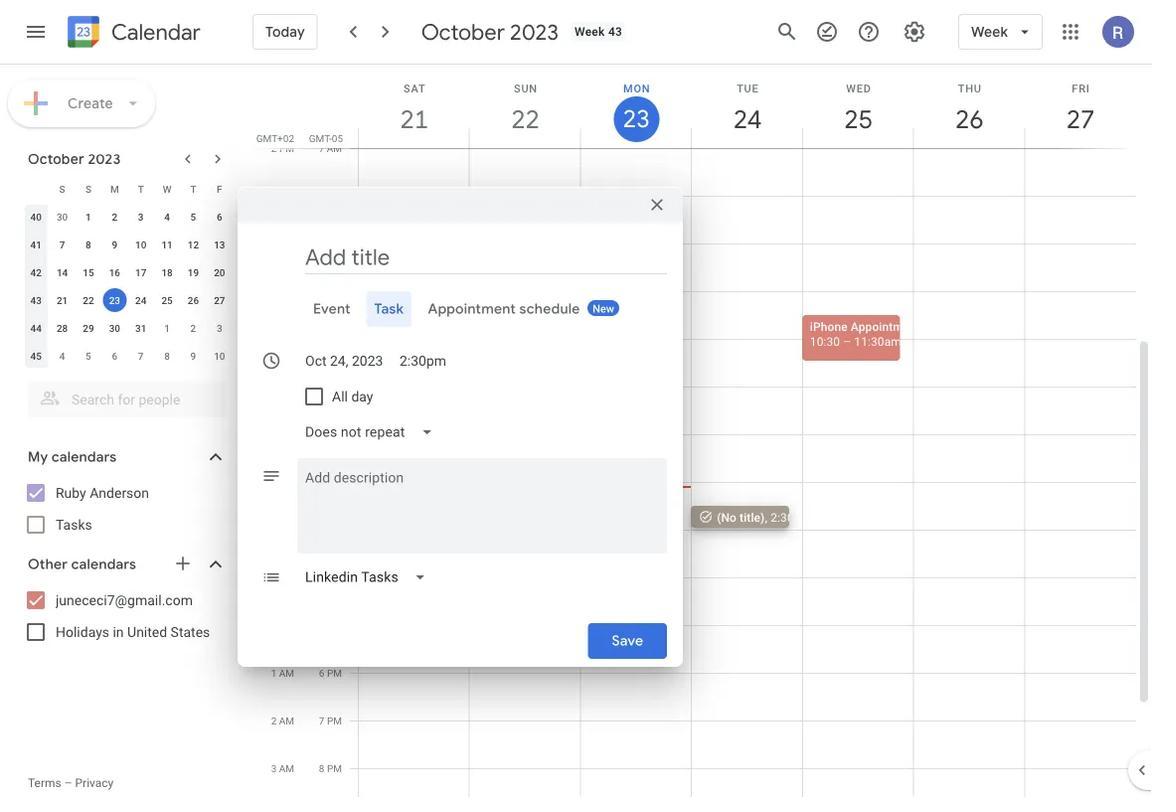 Task type: locate. For each thing, give the bounding box(es) containing it.
clean
[[558, 320, 596, 334]]

11 inside row
[[162, 239, 173, 251]]

pm left the 8 am
[[279, 190, 294, 202]]

23 right 22 element
[[109, 294, 120, 306]]

other
[[28, 556, 68, 574]]

27 column header
[[1025, 65, 1137, 148]]

1 right september 30 element
[[86, 211, 91, 223]]

4 pm
[[319, 572, 342, 584]]

4 inside grid
[[319, 572, 325, 584]]

2 vertical spatial –
[[64, 777, 72, 791]]

s up september 30 element
[[59, 183, 65, 195]]

1 vertical spatial 2023
[[88, 150, 121, 168]]

0 vertical spatial calendars
[[52, 449, 117, 466]]

0 horizontal spatial 5
[[86, 350, 91, 362]]

10 inside 'element'
[[135, 239, 147, 251]]

1:30
[[588, 478, 612, 492]]

calendars up ruby
[[52, 449, 117, 466]]

0 horizontal spatial 21
[[57, 294, 68, 306]]

6 right 1 am
[[319, 667, 325, 679]]

0 horizontal spatial s
[[59, 183, 65, 195]]

october 2023
[[421, 18, 559, 46], [28, 150, 121, 168]]

9 am
[[319, 238, 342, 250]]

am down the 8 am
[[327, 238, 342, 250]]

12
[[188, 239, 199, 251], [314, 381, 325, 393]]

am for 7 am
[[327, 142, 342, 154]]

t
[[138, 183, 144, 195], [190, 183, 196, 195]]

8 right 3 am
[[319, 763, 325, 775]]

14
[[57, 267, 68, 279]]

12 left all
[[314, 381, 325, 393]]

23 column header
[[580, 65, 692, 148]]

6 row from the top
[[23, 314, 233, 342]]

holidays in united states
[[56, 624, 210, 641]]

1 vertical spatial 30
[[109, 322, 120, 334]]

1 horizontal spatial 12
[[314, 381, 325, 393]]

calendar
[[111, 18, 201, 46]]

2 pm left gmt-
[[271, 142, 294, 154]]

0 horizontal spatial 2023
[[88, 150, 121, 168]]

23, today element
[[103, 288, 127, 312]]

24 column header
[[691, 65, 804, 148]]

2 horizontal spatial –
[[844, 335, 852, 349]]

30 inside 'element'
[[109, 322, 120, 334]]

october
[[421, 18, 505, 46], [28, 150, 84, 168]]

task
[[375, 300, 404, 318]]

1 horizontal spatial 22
[[510, 103, 539, 136]]

am up event
[[327, 285, 342, 297]]

30 right 40
[[57, 211, 68, 223]]

7 row from the top
[[23, 342, 233, 370]]

– right 1:30
[[615, 478, 623, 492]]

new element
[[588, 300, 620, 316]]

2:30pm right 1:30
[[626, 478, 666, 492]]

1 horizontal spatial 26
[[955, 103, 983, 136]]

7 pm
[[319, 715, 342, 727]]

1 vertical spatial ,
[[765, 511, 768, 525]]

1 row from the top
[[23, 175, 233, 203]]

26 right 25 'element'
[[188, 294, 199, 306]]

17 element
[[129, 261, 153, 284]]

october 2023 up 'sun'
[[421, 18, 559, 46]]

9
[[319, 238, 325, 250], [112, 239, 118, 251], [191, 350, 196, 362], [271, 476, 277, 488]]

1 horizontal spatial 27
[[1066, 103, 1094, 136]]

8 for november 8 element
[[164, 350, 170, 362]]

21 element
[[50, 288, 74, 312]]

my
[[28, 449, 48, 466]]

11 inside grid
[[266, 572, 277, 584]]

0 vertical spatial 6
[[217, 211, 222, 223]]

row group containing 40
[[23, 203, 233, 370]]

schedule
[[520, 300, 580, 318]]

holidays
[[56, 624, 109, 641]]

mon 23
[[622, 82, 651, 135]]

week for week 43
[[575, 25, 605, 39]]

10 for november 10 element
[[214, 350, 225, 362]]

event
[[313, 300, 351, 318]]

9 up 10 pm
[[271, 476, 277, 488]]

30 for september 30 element
[[57, 211, 68, 223]]

1 horizontal spatial s
[[85, 183, 91, 195]]

0 vertical spatial 25
[[844, 103, 872, 136]]

0 vertical spatial 12
[[188, 239, 199, 251]]

0 horizontal spatial week
[[575, 25, 605, 39]]

0 horizontal spatial ,
[[678, 490, 681, 504]]

6 pm
[[319, 667, 342, 679]]

1 horizontal spatial 23
[[622, 103, 649, 135]]

5 right november 4 "element"
[[86, 350, 91, 362]]

12 pm
[[314, 381, 342, 393]]

26 inside row
[[188, 294, 199, 306]]

1 vertical spatial 12
[[314, 381, 325, 393]]

pm down 7 pm
[[327, 763, 342, 775]]

0 horizontal spatial october
[[28, 150, 84, 168]]

1 horizontal spatial 2023
[[510, 18, 559, 46]]

sat
[[404, 82, 426, 94]]

6 inside november 6 element
[[112, 350, 118, 362]]

0 horizontal spatial 4
[[59, 350, 65, 362]]

27 element
[[208, 288, 232, 312]]

1 vertical spatial 6
[[112, 350, 118, 362]]

today button
[[253, 8, 318, 56]]

None search field
[[0, 374, 247, 418]]

7 am
[[319, 142, 342, 154]]

10
[[135, 239, 147, 251], [313, 285, 325, 297], [214, 350, 225, 362], [266, 524, 277, 536]]

united
[[127, 624, 167, 641]]

event button
[[305, 291, 359, 327]]

tasks
[[56, 517, 92, 533]]

15 element
[[77, 261, 100, 284]]

21 left 22 element
[[57, 294, 68, 306]]

am for 2 am
[[279, 715, 294, 727]]

17
[[135, 267, 147, 279]]

11 down 10 pm
[[266, 572, 277, 584]]

row
[[23, 175, 233, 203], [23, 203, 233, 231], [23, 231, 233, 259], [23, 259, 233, 286], [23, 286, 233, 314], [23, 314, 233, 342], [23, 342, 233, 370]]

9 up 10 am
[[319, 238, 325, 250]]

pm
[[279, 142, 294, 154], [279, 190, 294, 202], [327, 381, 342, 393], [327, 429, 342, 441], [279, 476, 294, 488], [327, 476, 342, 488], [279, 524, 294, 536], [279, 572, 294, 584], [327, 572, 342, 584], [327, 667, 342, 679], [327, 715, 342, 727], [327, 763, 342, 775]]

7 left 05
[[319, 142, 325, 154]]

pm left gmt-
[[279, 142, 294, 154]]

21
[[399, 103, 428, 136], [57, 294, 68, 306]]

pm up 10 pm
[[279, 476, 294, 488]]

0 vertical spatial 30
[[57, 211, 68, 223]]

row containing s
[[23, 175, 233, 203]]

23 inside mon 23
[[622, 103, 649, 135]]

1 horizontal spatial ,
[[765, 511, 768, 525]]

0 vertical spatial –
[[844, 335, 852, 349]]

settings menu image
[[903, 20, 927, 44]]

11
[[162, 239, 173, 251], [266, 572, 277, 584]]

am up the 8 am
[[327, 142, 342, 154]]

22 right 21 element
[[83, 294, 94, 306]]

0 vertical spatial 11
[[162, 239, 173, 251]]

Add description text field
[[297, 466, 667, 538]]

0 horizontal spatial 12
[[188, 239, 199, 251]]

0 horizontal spatial 24
[[135, 294, 147, 306]]

21 down sat
[[399, 103, 428, 136]]

0 horizontal spatial –
[[64, 777, 72, 791]]

, down campus
[[678, 490, 681, 504]]

1 vertical spatial –
[[615, 478, 623, 492]]

0 vertical spatial october 2023
[[421, 18, 559, 46]]

12 inside row
[[188, 239, 199, 251]]

1 horizontal spatial 6
[[217, 211, 222, 223]]

0 vertical spatial 23
[[622, 103, 649, 135]]

0 horizontal spatial 26
[[188, 294, 199, 306]]

22 down 'sun'
[[510, 103, 539, 136]]

tab list containing event
[[254, 291, 667, 327]]

am left 6 pm
[[279, 667, 294, 679]]

1 for november 1 element
[[164, 322, 170, 334]]

calendars up junececi7@gmail.com
[[71, 556, 136, 574]]

10 left 11 element
[[135, 239, 147, 251]]

24 inside 24 column header
[[732, 103, 761, 136]]

pm down all
[[327, 429, 342, 441]]

1 vertical spatial 43
[[30, 294, 42, 306]]

1 horizontal spatial week
[[972, 23, 1009, 41]]

am left 7 pm
[[279, 715, 294, 727]]

mon
[[624, 82, 651, 94]]

am up 9 am
[[327, 190, 342, 202]]

1 vertical spatial 26
[[188, 294, 199, 306]]

0 horizontal spatial 30
[[57, 211, 68, 223]]

25
[[844, 103, 872, 136], [162, 294, 173, 306]]

26 inside column header
[[955, 103, 983, 136]]

6 down "f"
[[217, 211, 222, 223]]

43 left 21 element
[[30, 294, 42, 306]]

0 horizontal spatial t
[[138, 183, 144, 195]]

24 down tue
[[732, 103, 761, 136]]

0 vertical spatial 4
[[164, 211, 170, 223]]

0 vertical spatial 2:30pm
[[626, 478, 666, 492]]

8 for 8 pm
[[319, 763, 325, 775]]

2 right 9 pm
[[319, 476, 325, 488]]

2 horizontal spatial 4
[[319, 572, 325, 584]]

row containing 45
[[23, 342, 233, 370]]

0 vertical spatial ,
[[678, 490, 681, 504]]

terms – privacy
[[28, 777, 114, 791]]

10 right november 9 element
[[214, 350, 225, 362]]

26 down thu
[[955, 103, 983, 136]]

7 right november 6 element
[[138, 350, 144, 362]]

6 right november 5 "element"
[[112, 350, 118, 362]]

2 vertical spatial 6
[[319, 667, 325, 679]]

1 horizontal spatial 43
[[609, 25, 623, 39]]

calendar heading
[[107, 18, 201, 46]]

row containing 43
[[23, 286, 233, 314]]

0 horizontal spatial 25
[[162, 294, 173, 306]]

to
[[539, 320, 555, 334]]

3 for 3 pm
[[271, 190, 277, 202]]

s
[[59, 183, 65, 195], [85, 183, 91, 195]]

4 inside "element"
[[59, 350, 65, 362]]

tab list
[[254, 291, 667, 327]]

5 inside "element"
[[86, 350, 91, 362]]

0 vertical spatial 2 pm
[[271, 142, 294, 154]]

24 right 23 cell
[[135, 294, 147, 306]]

create
[[68, 94, 113, 112]]

1 vertical spatial 24
[[135, 294, 147, 306]]

1 horizontal spatial 21
[[399, 103, 428, 136]]

week
[[972, 23, 1009, 41], [575, 25, 605, 39]]

27 down fri
[[1066, 103, 1094, 136]]

29 element
[[77, 316, 100, 340]]

calendars
[[52, 449, 117, 466], [71, 556, 136, 574]]

0 vertical spatial appointment
[[428, 300, 516, 318]]

meeting
[[685, 475, 730, 489]]

16
[[109, 267, 120, 279]]

1 horizontal spatial 11
[[266, 572, 277, 584]]

24 element
[[129, 288, 153, 312]]

11 for 11
[[162, 239, 173, 251]]

30
[[57, 211, 68, 223], [109, 322, 120, 334]]

(no title) , 2:30pm
[[717, 511, 812, 525]]

2 row from the top
[[23, 203, 233, 231]]

4 right 11 pm
[[319, 572, 325, 584]]

pm down start date text field
[[327, 381, 342, 393]]

0 horizontal spatial 23
[[109, 294, 120, 306]]

week up thu
[[972, 23, 1009, 41]]

3 row from the top
[[23, 231, 233, 259]]

15
[[83, 267, 94, 279]]

43 up 23 column header
[[609, 25, 623, 39]]

1 vertical spatial calendars
[[71, 556, 136, 574]]

27 right 26 element
[[214, 294, 225, 306]]

0 horizontal spatial 43
[[30, 294, 42, 306]]

5
[[191, 211, 196, 223], [86, 350, 91, 362]]

am for 9 am
[[327, 238, 342, 250]]

43 inside october 2023 grid
[[30, 294, 42, 306]]

pm down 9 pm
[[279, 524, 294, 536]]

9 inside november 9 element
[[191, 350, 196, 362]]

30 right 29 element
[[109, 322, 120, 334]]

1 vertical spatial october
[[28, 150, 84, 168]]

1 horizontal spatial 2:30pm
[[771, 511, 812, 525]]

3 down 2 am on the bottom left
[[271, 763, 277, 775]]

week for week
[[972, 23, 1009, 41]]

7 for 7 am
[[319, 142, 325, 154]]

– inside button
[[615, 478, 623, 492]]

am for 3 am
[[279, 763, 294, 775]]

main drawer image
[[24, 20, 48, 44]]

6 inside grid
[[319, 667, 325, 679]]

1 vertical spatial 22
[[83, 294, 94, 306]]

0 vertical spatial 21
[[399, 103, 428, 136]]

1 vertical spatial 11
[[266, 572, 277, 584]]

3 pm
[[271, 190, 294, 202]]

10 for 10 am
[[313, 285, 325, 297]]

appointment up reminder
[[428, 300, 516, 318]]

0 horizontal spatial 6
[[112, 350, 118, 362]]

0 horizontal spatial 27
[[214, 294, 225, 306]]

3
[[271, 190, 277, 202], [138, 211, 144, 223], [217, 322, 222, 334], [271, 763, 277, 775]]

1 vertical spatial 27
[[214, 294, 225, 306]]

1 for 1 pm
[[319, 429, 325, 441]]

2:30pm
[[626, 478, 666, 492], [771, 511, 812, 525]]

tue
[[737, 82, 760, 94]]

8 right 3 pm
[[319, 190, 325, 202]]

1 up 2 am on the bottom left
[[271, 667, 277, 679]]

None field
[[297, 415, 449, 451], [297, 560, 442, 596], [297, 415, 449, 451], [297, 560, 442, 596]]

7 right 2 am on the bottom left
[[319, 715, 325, 727]]

1 vertical spatial 5
[[86, 350, 91, 362]]

10 up 11 pm
[[266, 524, 277, 536]]

2 down m
[[112, 211, 118, 223]]

1 down 12 pm
[[319, 429, 325, 441]]

21 column header
[[358, 65, 470, 148]]

week inside 'dropdown button'
[[972, 23, 1009, 41]]

2 vertical spatial 4
[[319, 572, 325, 584]]

1 vertical spatial 21
[[57, 294, 68, 306]]

0 vertical spatial 27
[[1066, 103, 1094, 136]]

4
[[164, 211, 170, 223], [59, 350, 65, 362], [319, 572, 325, 584]]

f
[[217, 183, 222, 195]]

create button
[[8, 80, 155, 127]]

1 horizontal spatial 5
[[191, 211, 196, 223]]

10 up event
[[313, 285, 325, 297]]

t left w
[[138, 183, 144, 195]]

1 horizontal spatial 2 pm
[[319, 476, 342, 488]]

all day
[[332, 389, 373, 405]]

week button
[[959, 8, 1043, 56]]

my calendars button
[[4, 442, 247, 473]]

1 left the november 2 element
[[164, 322, 170, 334]]

1 horizontal spatial october
[[421, 18, 505, 46]]

0 horizontal spatial october 2023
[[28, 150, 121, 168]]

12 for 12 pm
[[314, 381, 325, 393]]

11 right the 10 'element'
[[162, 239, 173, 251]]

1 vertical spatial october 2023
[[28, 150, 121, 168]]

2023
[[510, 18, 559, 46], [88, 150, 121, 168]]

24 link
[[725, 96, 771, 142]]

november 3 element
[[208, 316, 232, 340]]

2023 up 'sun'
[[510, 18, 559, 46]]

1 vertical spatial 25
[[162, 294, 173, 306]]

0 vertical spatial 22
[[510, 103, 539, 136]]

4 left november 5 "element"
[[59, 350, 65, 362]]

3 right "f"
[[271, 190, 277, 202]]

5 row from the top
[[23, 286, 233, 314]]

12 inside grid
[[314, 381, 325, 393]]

25 column header
[[803, 65, 915, 148]]

– right the terms link
[[64, 777, 72, 791]]

2
[[271, 142, 277, 154], [112, 211, 118, 223], [191, 322, 196, 334], [319, 476, 325, 488], [271, 715, 277, 727]]

18
[[162, 267, 173, 279]]

2 down 1 am
[[271, 715, 277, 727]]

calendars for other calendars
[[71, 556, 136, 574]]

22 inside column header
[[510, 103, 539, 136]]

0 horizontal spatial 11
[[162, 239, 173, 251]]

23 down mon
[[622, 103, 649, 135]]

25 right 24 "element"
[[162, 294, 173, 306]]

s left m
[[85, 183, 91, 195]]

week up 23 column header
[[575, 25, 605, 39]]

pm up 8 pm
[[327, 715, 342, 727]]

11 element
[[155, 233, 179, 257]]

appointment up "11:30am"
[[851, 320, 921, 334]]

grid
[[255, 65, 1153, 799]]

27
[[1066, 103, 1094, 136], [214, 294, 225, 306]]

4 row from the top
[[23, 259, 233, 286]]

6 for november 6 element
[[112, 350, 118, 362]]

25 down wed
[[844, 103, 872, 136]]

0 vertical spatial 26
[[955, 103, 983, 136]]

6
[[217, 211, 222, 223], [112, 350, 118, 362], [319, 667, 325, 679]]

0 horizontal spatial 2 pm
[[271, 142, 294, 154]]

appointment inside iphone appointment 10:30 – 11:30am
[[851, 320, 921, 334]]

2 s from the left
[[85, 183, 91, 195]]

am left 8 pm
[[279, 763, 294, 775]]

week 43
[[575, 25, 623, 39]]

21 inside 21 element
[[57, 294, 68, 306]]

31 element
[[129, 316, 153, 340]]

10 pm
[[266, 524, 294, 536]]

Add title text field
[[305, 243, 667, 273]]

1 vertical spatial 4
[[59, 350, 65, 362]]

fri 27
[[1066, 82, 1094, 136]]

2023 up m
[[88, 150, 121, 168]]

0 horizontal spatial 2:30pm
[[626, 478, 666, 492]]

1 horizontal spatial 4
[[164, 211, 170, 223]]

row containing 41
[[23, 231, 233, 259]]

1 horizontal spatial 25
[[844, 103, 872, 136]]

0 horizontal spatial appointment
[[428, 300, 516, 318]]

22
[[510, 103, 539, 136], [83, 294, 94, 306]]

1 vertical spatial 23
[[109, 294, 120, 306]]

am for 10 am
[[327, 285, 342, 297]]

3 right the november 2 element
[[217, 322, 222, 334]]

5 up 12 element
[[191, 211, 196, 223]]

october up sat
[[421, 18, 505, 46]]

1 vertical spatial 2 pm
[[319, 476, 342, 488]]

27 inside 27 column header
[[1066, 103, 1094, 136]]

1 horizontal spatial october 2023
[[421, 18, 559, 46]]

october up september 30 element
[[28, 150, 84, 168]]

27 link
[[1058, 96, 1104, 142]]

12 right 11 element
[[188, 239, 199, 251]]

2 horizontal spatial 6
[[319, 667, 325, 679]]

8 right "november 7" element at the left of the page
[[164, 350, 170, 362]]

19 element
[[181, 261, 205, 284]]

1 s from the left
[[59, 183, 65, 195]]

8 am
[[319, 190, 342, 202]]

privacy link
[[75, 777, 114, 791]]

row group
[[23, 203, 233, 370]]

0 horizontal spatial 22
[[83, 294, 94, 306]]

t right w
[[190, 183, 196, 195]]

, down rescheduled
[[765, 511, 768, 525]]

– right 10:30
[[844, 335, 852, 349]]

9 for 9 pm
[[271, 476, 277, 488]]

9 left november 10 element
[[191, 350, 196, 362]]

30 element
[[103, 316, 127, 340]]

24 inside 24 "element"
[[135, 294, 147, 306]]

1 horizontal spatial t
[[190, 183, 196, 195]]

2:30pm right 'title)'
[[771, 511, 812, 525]]

october 2023 up m
[[28, 150, 121, 168]]

1 horizontal spatial 30
[[109, 322, 120, 334]]

0 vertical spatial 24
[[732, 103, 761, 136]]

1 horizontal spatial 24
[[732, 103, 761, 136]]

1 horizontal spatial –
[[615, 478, 623, 492]]



Task type: vqa. For each thing, say whether or not it's contained in the screenshot.


Task type: describe. For each thing, give the bounding box(es) containing it.
4 for november 4 "element"
[[59, 350, 65, 362]]

1 t from the left
[[138, 183, 144, 195]]

fri
[[1073, 82, 1091, 94]]

november 7 element
[[129, 344, 153, 368]]

4 for 4 pm
[[319, 572, 325, 584]]

26 link
[[947, 96, 993, 142]]

– inside iphone appointment 10:30 – 11:30am
[[844, 335, 852, 349]]

3 for 3 am
[[271, 763, 277, 775]]

16 element
[[103, 261, 127, 284]]

12 for 12
[[188, 239, 199, 251]]

0 vertical spatial 43
[[609, 25, 623, 39]]

2:30pm inside button
[[626, 478, 666, 492]]

day
[[352, 389, 373, 405]]

m
[[110, 183, 119, 195]]

3 up the 10 'element'
[[138, 211, 144, 223]]

gmt+02
[[256, 132, 294, 144]]

brunch
[[366, 403, 405, 417]]

22 link
[[503, 96, 549, 142]]

0 vertical spatial october
[[421, 18, 505, 46]]

brunch button
[[358, 399, 456, 540]]

25 inside 'element'
[[162, 294, 173, 306]]

iphone appointment 10:30 – 11:30am
[[810, 320, 921, 349]]

8 pm
[[319, 763, 342, 775]]

29
[[83, 322, 94, 334]]

25 element
[[155, 288, 179, 312]]

pm right 11 pm
[[327, 572, 342, 584]]

23 cell
[[102, 286, 128, 314]]

november 1 element
[[155, 316, 179, 340]]

8 for 8 am
[[319, 190, 325, 202]]

42
[[30, 267, 42, 279]]

november 4 element
[[50, 344, 74, 368]]

reminder to clean button
[[469, 315, 596, 361]]

7 for 7 pm
[[319, 715, 325, 727]]

2 left gmt-
[[271, 142, 277, 154]]

appointment inside tab list
[[428, 300, 516, 318]]

20 element
[[208, 261, 232, 284]]

row group inside october 2023 grid
[[23, 203, 233, 370]]

21 link
[[392, 96, 438, 142]]

22 column header
[[469, 65, 581, 148]]

gmt-
[[309, 132, 332, 144]]

terms
[[28, 777, 61, 791]]

other calendars list
[[4, 585, 247, 649]]

11:30am
[[855, 335, 902, 349]]

add other calendars image
[[173, 554, 193, 574]]

sun 22
[[510, 82, 539, 136]]

3 for november 3 element
[[217, 322, 222, 334]]

pm up 7 pm
[[327, 667, 342, 679]]

– for 1:30 – 2:30pm
[[615, 478, 623, 492]]

25 link
[[836, 96, 882, 142]]

0 vertical spatial 2023
[[510, 18, 559, 46]]

9 for 9 am
[[319, 238, 325, 250]]

44
[[30, 322, 42, 334]]

2 right november 1 element
[[191, 322, 196, 334]]

10 for 10 pm
[[266, 524, 277, 536]]

tue 24
[[732, 82, 761, 136]]

my calendars
[[28, 449, 117, 466]]

title)
[[740, 511, 765, 525]]

november 9 element
[[181, 344, 205, 368]]

8 up '15' element
[[86, 239, 91, 251]]

pm left 4 pm
[[279, 572, 294, 584]]

7 for "november 7" element at the left of the page
[[138, 350, 144, 362]]

row containing 40
[[23, 203, 233, 231]]

1 for 1 am
[[271, 667, 277, 679]]

23 link
[[614, 96, 660, 142]]

sun
[[514, 82, 538, 94]]

pm down the 1 pm
[[327, 476, 342, 488]]

ruby
[[56, 485, 86, 501]]

11 pm
[[266, 572, 294, 584]]

26 column header
[[914, 65, 1026, 148]]

other calendars
[[28, 556, 136, 574]]

31
[[135, 322, 147, 334]]

0 vertical spatial 5
[[191, 211, 196, 223]]

10:30
[[810, 335, 841, 349]]

iphone
[[810, 320, 848, 334]]

november 2 element
[[181, 316, 205, 340]]

26 element
[[181, 288, 205, 312]]

11 for 11 pm
[[266, 572, 277, 584]]

9 pm
[[271, 476, 294, 488]]

thu 26
[[955, 82, 983, 136]]

appointment schedule
[[428, 300, 580, 318]]

1:30 – 2:30pm
[[588, 478, 666, 492]]

row containing 44
[[23, 314, 233, 342]]

(no
[[717, 511, 737, 525]]

other calendars button
[[4, 549, 247, 581]]

Start time text field
[[400, 349, 448, 373]]

22 element
[[77, 288, 100, 312]]

wed 25
[[844, 82, 872, 136]]

am for 8 am
[[327, 190, 342, 202]]

1:45pm
[[637, 490, 678, 504]]

w
[[163, 183, 172, 195]]

2 am
[[271, 715, 294, 727]]

2 t from the left
[[190, 183, 196, 195]]

21 inside "21" column header
[[399, 103, 428, 136]]

25 inside the wed 25
[[844, 103, 872, 136]]

november 10 element
[[208, 344, 232, 368]]

10 element
[[129, 233, 153, 257]]

10 for the 10 'element'
[[135, 239, 147, 251]]

9 left the 10 'element'
[[112, 239, 118, 251]]

40
[[30, 211, 42, 223]]

anderson
[[90, 485, 149, 501]]

13
[[214, 239, 225, 251]]

november 5 element
[[77, 344, 100, 368]]

ruby anderson
[[56, 485, 149, 501]]

Start date text field
[[305, 349, 384, 373]]

7 right 41 at the top left of page
[[59, 239, 65, 251]]

terms link
[[28, 777, 61, 791]]

20
[[214, 267, 225, 279]]

gmt-05
[[309, 132, 343, 144]]

1 vertical spatial 2:30pm
[[771, 511, 812, 525]]

23 inside cell
[[109, 294, 120, 306]]

3 am
[[271, 763, 294, 775]]

28 element
[[50, 316, 74, 340]]

am for 1 am
[[279, 667, 294, 679]]

30 for the 30 'element'
[[109, 322, 120, 334]]

14 element
[[50, 261, 74, 284]]

1 pm
[[319, 429, 342, 441]]

rescheduled
[[733, 475, 815, 489]]

45
[[30, 350, 42, 362]]

reminder
[[477, 320, 536, 334]]

reminder to clean
[[477, 320, 596, 334]]

privacy
[[75, 777, 114, 791]]

, inside campus meeting rescheduled 1:45pm ,
[[678, 490, 681, 504]]

calendar element
[[64, 12, 201, 56]]

row containing 42
[[23, 259, 233, 286]]

6 for 6 pm
[[319, 667, 325, 679]]

november 6 element
[[103, 344, 127, 368]]

27 inside "27" element
[[214, 294, 225, 306]]

18 element
[[155, 261, 179, 284]]

september 30 element
[[50, 205, 74, 229]]

– for terms – privacy
[[64, 777, 72, 791]]

9 for november 9 element
[[191, 350, 196, 362]]

22 inside october 2023 grid
[[83, 294, 94, 306]]

grid containing 21
[[255, 65, 1153, 799]]

task button
[[367, 291, 412, 327]]

41
[[30, 239, 42, 251]]

thu
[[959, 82, 983, 94]]

19
[[188, 267, 199, 279]]

states
[[171, 624, 210, 641]]

05
[[332, 132, 343, 144]]

Search for people text field
[[40, 382, 215, 418]]

today
[[266, 23, 305, 41]]

october 2023 grid
[[19, 175, 233, 370]]

1:30 – 2:30pm button
[[580, 459, 666, 504]]

13 element
[[208, 233, 232, 257]]

12 element
[[181, 233, 205, 257]]

calendars for my calendars
[[52, 449, 117, 466]]

all
[[332, 389, 348, 405]]

november 8 element
[[155, 344, 179, 368]]

1 am
[[271, 667, 294, 679]]

28
[[57, 322, 68, 334]]

in
[[113, 624, 124, 641]]

campus
[[637, 475, 682, 489]]

my calendars list
[[4, 477, 247, 541]]



